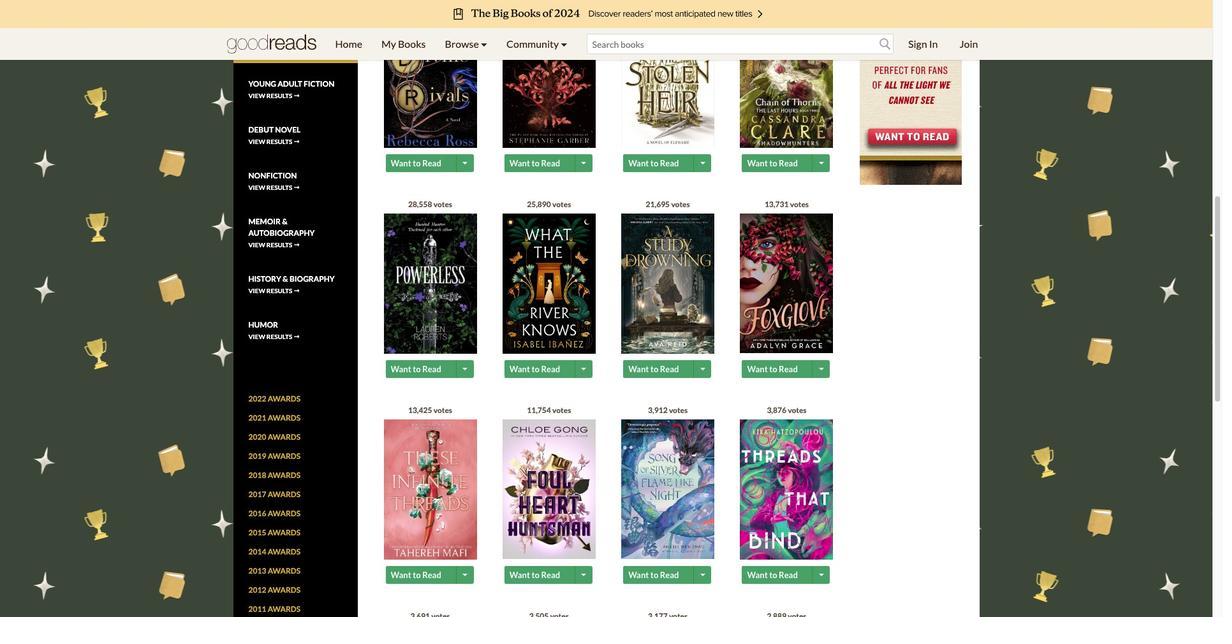 Task type: locate. For each thing, give the bounding box(es) containing it.
sign in link
[[899, 28, 948, 60]]

to
[[413, 158, 421, 169], [532, 158, 540, 169], [651, 158, 659, 169], [769, 158, 777, 169], [413, 364, 421, 375], [532, 364, 540, 375], [651, 364, 659, 375], [769, 364, 777, 375], [413, 570, 421, 581], [532, 570, 540, 581], [651, 570, 659, 581], [769, 570, 777, 581]]

& for memoir & autobiography
[[282, 217, 288, 227]]

21,695
[[646, 200, 670, 209]]

awards down 2018 awards "link"
[[268, 490, 301, 500]]

view
[[248, 46, 265, 54], [248, 92, 265, 100], [248, 138, 265, 146], [248, 184, 265, 192], [248, 241, 265, 249], [248, 287, 265, 295], [248, 333, 265, 341]]

adult inside "young adult fantasy & science fiction view results →"
[[278, 22, 302, 31]]

▾ right community
[[561, 38, 568, 50]]

9 awards from the top
[[268, 548, 301, 557]]

votes right 3,912
[[669, 406, 688, 415]]

8 awards from the top
[[268, 528, 301, 538]]

adult inside "young adult fiction view results →"
[[278, 79, 302, 89]]

results down nonfiction
[[267, 184, 292, 192]]

2013 awards
[[248, 567, 301, 576]]

divine rivals by rebecca   ross image
[[384, 8, 477, 150]]

2014 awards
[[248, 548, 301, 557]]

2020
[[248, 433, 266, 442]]

5 results from the top
[[267, 241, 292, 249]]

votes
[[434, 200, 452, 209], [553, 200, 571, 209], [671, 200, 690, 209], [790, 200, 809, 209], [434, 406, 452, 415], [553, 406, 571, 415], [669, 406, 688, 415], [788, 406, 807, 415]]

awards up the "2021 awards" link
[[268, 394, 301, 404]]

▾ right browse
[[481, 38, 487, 50]]

5 view from the top
[[248, 241, 265, 249]]

12 awards from the top
[[268, 605, 301, 615]]

young adult fiction view results →
[[248, 79, 334, 100]]

read for foul heart huntsman by chloe gong image
[[541, 570, 560, 581]]

read for the foxglove by adalyn  grace image
[[779, 364, 798, 375]]

my
[[382, 38, 396, 50]]

1 results from the top
[[267, 46, 292, 54]]

2018 awards link
[[248, 471, 301, 481]]

results down science
[[267, 46, 292, 54]]

→
[[294, 46, 300, 54], [294, 92, 300, 100], [294, 138, 300, 146], [294, 184, 300, 192], [294, 241, 300, 249], [294, 287, 300, 295], [294, 333, 300, 341]]

1 vertical spatial fiction
[[304, 79, 334, 89]]

6 results from the top
[[267, 287, 292, 295]]

biography
[[290, 275, 335, 284]]

results down novel
[[267, 138, 292, 146]]

10 awards from the top
[[268, 567, 301, 576]]

want to read for foul heart huntsman by chloe gong image
[[510, 570, 560, 581]]

0 vertical spatial fiction
[[281, 33, 312, 43]]

browse
[[445, 38, 479, 50]]

2013
[[248, 567, 266, 576]]

want for what the river knows by isabel ibañez 'image'
[[510, 364, 530, 375]]

1 view from the top
[[248, 46, 265, 54]]

1 → from the top
[[294, 46, 300, 54]]

2020 awards
[[248, 433, 301, 442]]

want to read button for song of silver, flame like night by amélie wen zhao image
[[623, 567, 695, 585]]

view inside the humor view results →
[[248, 333, 265, 341]]

awards down 2013 awards at the bottom of page
[[268, 586, 301, 595]]

1 vertical spatial adult
[[278, 79, 302, 89]]

▾ inside dropdown button
[[561, 38, 568, 50]]

2015
[[248, 528, 266, 538]]

0 vertical spatial &
[[339, 22, 344, 31]]

view down history
[[248, 287, 265, 295]]

2021
[[248, 414, 266, 423]]

view down 'debut'
[[248, 138, 265, 146]]

→ down biography
[[294, 287, 300, 295]]

view up 'debut'
[[248, 92, 265, 100]]

awards for 2012 awards
[[268, 586, 301, 595]]

votes right 21,695
[[671, 200, 690, 209]]

▾ inside popup button
[[481, 38, 487, 50]]

0 vertical spatial adult
[[278, 22, 302, 31]]

1 awards from the top
[[268, 394, 301, 404]]

6 view from the top
[[248, 287, 265, 295]]

young
[[248, 22, 276, 31], [248, 79, 276, 89]]

want to read
[[391, 158, 441, 169], [510, 158, 560, 169], [628, 158, 679, 169], [747, 158, 798, 169], [391, 364, 441, 375], [510, 364, 560, 375], [628, 364, 679, 375], [747, 364, 798, 375], [391, 570, 441, 581], [510, 570, 560, 581], [628, 570, 679, 581], [747, 570, 798, 581]]

7 view from the top
[[248, 333, 265, 341]]

view down humor
[[248, 333, 265, 341]]

13,425
[[408, 406, 432, 415]]

&
[[339, 22, 344, 31], [282, 217, 288, 227], [283, 275, 288, 284]]

3,876
[[767, 406, 787, 415]]

read for song of silver, flame like night by amélie wen zhao image
[[660, 570, 679, 581]]

awards for 2016 awards
[[268, 509, 301, 519]]

adult for fiction
[[278, 22, 302, 31]]

young inside "young adult fiction view results →"
[[248, 79, 276, 89]]

4 view from the top
[[248, 184, 265, 192]]

votes right 13,731
[[790, 200, 809, 209]]

a curse for true love by stephanie garber image
[[503, 8, 596, 149]]

2022 awards
[[248, 394, 301, 404]]

awards for 2014 awards
[[268, 548, 301, 557]]

2011
[[248, 605, 266, 615]]

autobiography
[[248, 229, 315, 238]]

2 view from the top
[[248, 92, 265, 100]]

results inside "young adult fiction view results →"
[[267, 92, 292, 100]]

view down memoir
[[248, 241, 265, 249]]

5 awards from the top
[[268, 471, 301, 481]]

2 young from the top
[[248, 79, 276, 89]]

2012 awards
[[248, 586, 301, 595]]

→ inside nonfiction view results →
[[294, 184, 300, 192]]

→ up novel
[[294, 92, 300, 100]]

& up home
[[339, 22, 344, 31]]

▾
[[481, 38, 487, 50], [561, 38, 568, 50]]

awards for 2022 awards
[[268, 394, 301, 404]]

view down nonfiction
[[248, 184, 265, 192]]

home
[[335, 38, 362, 50]]

21,695 votes
[[646, 200, 690, 209]]

chain of thorns by cassandra clare image
[[740, 8, 833, 151]]

to for what the river knows by isabel ibañez 'image'
[[532, 364, 540, 375]]

debut novel view results →
[[248, 125, 301, 146]]

→ down novel
[[294, 138, 300, 146]]

read for a curse for true love by stephanie garber image
[[541, 158, 560, 169]]

2020 awards link
[[248, 433, 301, 442]]

votes right 3,876
[[788, 406, 807, 415]]

4 results from the top
[[267, 184, 292, 192]]

want to read button for powerless by lauren  roberts image
[[386, 361, 458, 378]]

these infinite threads by tahereh mafi image
[[384, 420, 477, 561]]

5 → from the top
[[294, 241, 300, 249]]

1 young from the top
[[248, 22, 276, 31]]

Search books text field
[[587, 34, 894, 54]]

fiction down the home link
[[304, 79, 334, 89]]

11 awards from the top
[[268, 586, 301, 595]]

results down history
[[267, 287, 292, 295]]

1 vertical spatial young
[[248, 79, 276, 89]]

my books
[[382, 38, 426, 50]]

25,890 votes
[[527, 200, 571, 209]]

results inside the humor view results →
[[267, 333, 292, 341]]

awards for 2018 awards
[[268, 471, 301, 481]]

want to read for the foxglove by adalyn  grace image
[[747, 364, 798, 375]]

awards down 2022 awards 'link'
[[268, 414, 301, 423]]

read for divine rivals by rebecca   ross 'image'
[[422, 158, 441, 169]]

menu containing home
[[326, 28, 577, 60]]

& up autobiography
[[282, 217, 288, 227]]

awards for 2017 awards
[[268, 490, 301, 500]]

awards up 2019 awards
[[268, 433, 301, 442]]

2016 awards link
[[248, 509, 301, 519]]

humor view results →
[[248, 320, 300, 341]]

young up 'debut'
[[248, 79, 276, 89]]

sign in
[[908, 38, 938, 50]]

science
[[248, 33, 280, 43]]

awards for 2013 awards
[[268, 567, 301, 576]]

votes for 28,558 votes
[[434, 200, 452, 209]]

view inside "young adult fiction view results →"
[[248, 92, 265, 100]]

adult
[[278, 22, 302, 31], [278, 79, 302, 89]]

want for a curse for true love by stephanie garber image
[[510, 158, 530, 169]]

3 awards from the top
[[268, 433, 301, 442]]

want for divine rivals by rebecca   ross 'image'
[[391, 158, 411, 169]]

adult up science
[[278, 22, 302, 31]]

awards up 2012 awards
[[268, 567, 301, 576]]

▾ for community ▾
[[561, 38, 568, 50]]

→ down nonfiction
[[294, 184, 300, 192]]

want to read for what the river knows by isabel ibañez 'image'
[[510, 364, 560, 375]]

powerless by lauren  roberts image
[[384, 214, 477, 355]]

history
[[248, 275, 281, 284]]

votes for 13,731 votes
[[790, 200, 809, 209]]

7 awards from the top
[[268, 509, 301, 519]]

results inside nonfiction view results →
[[267, 184, 292, 192]]

adult up novel
[[278, 79, 302, 89]]

results down autobiography
[[267, 241, 292, 249]]

view down science
[[248, 46, 265, 54]]

want to read button for threads that bind by kika hatzopoulou image
[[742, 567, 814, 585]]

→ up "young adult fiction view results →"
[[294, 46, 300, 54]]

fiction down fantasy
[[281, 33, 312, 43]]

0 vertical spatial young
[[248, 22, 276, 31]]

my books link
[[372, 28, 435, 60]]

young for results
[[248, 79, 276, 89]]

2017 awards
[[248, 490, 301, 500]]

awards for 2015 awards
[[268, 528, 301, 538]]

& inside memoir & autobiography view results →
[[282, 217, 288, 227]]

7 → from the top
[[294, 333, 300, 341]]

→ inside "young adult fiction view results →"
[[294, 92, 300, 100]]

community
[[507, 38, 559, 50]]

want to read for 'these infinite threads by tahereh mafi' image
[[391, 570, 441, 581]]

fiction
[[281, 33, 312, 43], [304, 79, 334, 89]]

young inside "young adult fantasy & science fiction view results →"
[[248, 22, 276, 31]]

want
[[391, 158, 411, 169], [510, 158, 530, 169], [628, 158, 649, 169], [747, 158, 768, 169], [391, 364, 411, 375], [510, 364, 530, 375], [628, 364, 649, 375], [747, 364, 768, 375], [391, 570, 411, 581], [510, 570, 530, 581], [628, 570, 649, 581], [747, 570, 768, 581]]

2 adult from the top
[[278, 79, 302, 89]]

browse ▾ button
[[435, 28, 497, 60]]

2 ▾ from the left
[[561, 38, 568, 50]]

2 → from the top
[[294, 92, 300, 100]]

awards up 2017 awards
[[268, 471, 301, 481]]

awards down 2020 awards link
[[268, 452, 301, 461]]

2 results from the top
[[267, 92, 292, 100]]

want to read button for 'these infinite threads by tahereh mafi' image
[[386, 567, 458, 585]]

awards down 2012 awards
[[268, 605, 301, 615]]

want to read for a curse for true love by stephanie garber image
[[510, 158, 560, 169]]

4 → from the top
[[294, 184, 300, 192]]

read for threads that bind by kika hatzopoulou image
[[779, 570, 798, 581]]

votes right 25,890
[[553, 200, 571, 209]]

to for a study in drowning by ava reid image
[[651, 364, 659, 375]]

results up novel
[[267, 92, 292, 100]]

Search for books to add to your shelves search field
[[587, 34, 894, 54]]

2 awards from the top
[[268, 414, 301, 423]]

want to read button for divine rivals by rebecca   ross 'image'
[[386, 155, 458, 172]]

1 horizontal spatial ▾
[[561, 38, 568, 50]]

→ down history & biography view results →
[[294, 333, 300, 341]]

2021 awards link
[[248, 414, 301, 423]]

read
[[422, 158, 441, 169], [541, 158, 560, 169], [660, 158, 679, 169], [779, 158, 798, 169], [422, 364, 441, 375], [541, 364, 560, 375], [660, 364, 679, 375], [779, 364, 798, 375], [422, 570, 441, 581], [541, 570, 560, 581], [660, 570, 679, 581], [779, 570, 798, 581]]

to for 'these infinite threads by tahereh mafi' image
[[413, 570, 421, 581]]

1 ▾ from the left
[[481, 38, 487, 50]]

28,558 votes
[[408, 200, 452, 209]]

menu
[[326, 28, 577, 60]]

advertisement element
[[860, 0, 962, 185]]

& inside history & biography view results →
[[283, 275, 288, 284]]

to for powerless by lauren  roberts image
[[413, 364, 421, 375]]

votes for 3,876 votes
[[788, 406, 807, 415]]

3 → from the top
[[294, 138, 300, 146]]

0 horizontal spatial ▾
[[481, 38, 487, 50]]

votes right 11,754 on the left of page
[[553, 406, 571, 415]]

7 results from the top
[[267, 333, 292, 341]]

fiction inside "young adult fantasy & science fiction view results →"
[[281, 33, 312, 43]]

memoir & autobiography view results →
[[248, 217, 315, 249]]

results
[[267, 46, 292, 54], [267, 92, 292, 100], [267, 138, 292, 146], [267, 184, 292, 192], [267, 241, 292, 249], [267, 287, 292, 295], [267, 333, 292, 341]]

& right history
[[283, 275, 288, 284]]

votes right 13,425
[[434, 406, 452, 415]]

to for threads that bind by kika hatzopoulou image
[[769, 570, 777, 581]]

6 → from the top
[[294, 287, 300, 295]]

want to read for song of silver, flame like night by amélie wen zhao image
[[628, 570, 679, 581]]

2 vertical spatial &
[[283, 275, 288, 284]]

2016 awards
[[248, 509, 301, 519]]

young up science
[[248, 22, 276, 31]]

6 awards from the top
[[268, 490, 301, 500]]

read for a study in drowning by ava reid image
[[660, 364, 679, 375]]

awards down 2016 awards "link"
[[268, 528, 301, 538]]

want to read button
[[386, 155, 458, 172], [505, 155, 577, 172], [623, 155, 695, 172], [742, 155, 814, 172], [386, 361, 458, 378], [505, 361, 577, 378], [623, 361, 695, 378], [742, 361, 814, 378], [386, 567, 458, 585], [505, 567, 577, 585], [623, 567, 695, 585], [742, 567, 814, 585]]

3 view from the top
[[248, 138, 265, 146]]

1 vertical spatial &
[[282, 217, 288, 227]]

read for what the river knows by isabel ibañez 'image'
[[541, 364, 560, 375]]

13,731
[[765, 200, 789, 209]]

awards up 2015 awards at the bottom
[[268, 509, 301, 519]]

→ down autobiography
[[294, 241, 300, 249]]

song of silver, flame like night by amélie wen zhao image
[[621, 420, 715, 559]]

1 adult from the top
[[278, 22, 302, 31]]

3 results from the top
[[267, 138, 292, 146]]

votes right 28,558
[[434, 200, 452, 209]]

awards up the 2013 awards link
[[268, 548, 301, 557]]

2021 awards
[[248, 414, 301, 423]]

foxglove by adalyn  grace image
[[740, 214, 833, 354]]

results down humor
[[267, 333, 292, 341]]

threads that bind by kika hatzopoulou image
[[740, 420, 833, 561]]

results inside debut novel view results →
[[267, 138, 292, 146]]

4 awards from the top
[[268, 452, 301, 461]]

28,558
[[408, 200, 432, 209]]

awards
[[268, 394, 301, 404], [268, 414, 301, 423], [268, 433, 301, 442], [268, 452, 301, 461], [268, 471, 301, 481], [268, 490, 301, 500], [268, 509, 301, 519], [268, 528, 301, 538], [268, 548, 301, 557], [268, 567, 301, 576], [268, 586, 301, 595], [268, 605, 301, 615]]



Task type: describe. For each thing, give the bounding box(es) containing it.
awards for 2011 awards
[[268, 605, 301, 615]]

want to read button for a curse for true love by stephanie garber image
[[505, 155, 577, 172]]

11,754
[[527, 406, 551, 415]]

11,754 votes
[[527, 406, 571, 415]]

novel
[[275, 125, 301, 135]]

to for foul heart huntsman by chloe gong image
[[532, 570, 540, 581]]

votes for 11,754 votes
[[553, 406, 571, 415]]

read for powerless by lauren  roberts image
[[422, 364, 441, 375]]

what the river knows by isabel ibañez image
[[503, 214, 596, 354]]

2012 awards link
[[248, 586, 301, 595]]

in
[[929, 38, 938, 50]]

votes for 3,912 votes
[[669, 406, 688, 415]]

3,912
[[648, 406, 668, 415]]

books
[[398, 38, 426, 50]]

awards for 2020 awards
[[268, 433, 301, 442]]

foul heart huntsman by chloe gong image
[[503, 420, 596, 559]]

community ▾
[[507, 38, 568, 50]]

2022
[[248, 394, 266, 404]]

young adult fantasy & science fiction view results →
[[248, 22, 344, 54]]

join link
[[950, 28, 988, 60]]

memoir
[[248, 217, 281, 227]]

adult for →
[[278, 79, 302, 89]]

a study in drowning by ava reid image
[[621, 214, 715, 355]]

view inside history & biography view results →
[[248, 287, 265, 295]]

humor
[[248, 320, 278, 330]]

want for powerless by lauren  roberts image
[[391, 364, 411, 375]]

nonfiction
[[248, 171, 297, 181]]

& inside "young adult fantasy & science fiction view results →"
[[339, 22, 344, 31]]

→ inside "young adult fantasy & science fiction view results →"
[[294, 46, 300, 54]]

13,731 votes
[[765, 200, 809, 209]]

view inside debut novel view results →
[[248, 138, 265, 146]]

history & biography view results →
[[248, 275, 335, 295]]

join
[[960, 38, 978, 50]]

want for song of silver, flame like night by amélie wen zhao image
[[628, 570, 649, 581]]

3,876 votes
[[767, 406, 807, 415]]

to for song of silver, flame like night by amélie wen zhao image
[[651, 570, 659, 581]]

to for the foxglove by adalyn  grace image
[[769, 364, 777, 375]]

fantasy
[[304, 22, 337, 31]]

2011 awards
[[248, 605, 301, 615]]

awards for 2021 awards
[[268, 414, 301, 423]]

want for 'these infinite threads by tahereh mafi' image
[[391, 570, 411, 581]]

2017 awards link
[[248, 490, 301, 500]]

sign
[[908, 38, 927, 50]]

want for threads that bind by kika hatzopoulou image
[[747, 570, 768, 581]]

2011 awards link
[[248, 605, 301, 615]]

2019 awards link
[[248, 452, 301, 461]]

votes for 21,695 votes
[[671, 200, 690, 209]]

debut
[[248, 125, 274, 135]]

want to read for threads that bind by kika hatzopoulou image
[[747, 570, 798, 581]]

results inside history & biography view results →
[[267, 287, 292, 295]]

want for the foxglove by adalyn  grace image
[[747, 364, 768, 375]]

to for a curse for true love by stephanie garber image
[[532, 158, 540, 169]]

2018 awards
[[248, 471, 301, 481]]

13,425 votes
[[408, 406, 452, 415]]

2019 awards
[[248, 452, 301, 461]]

→ inside memoir & autobiography view results →
[[294, 241, 300, 249]]

want to read button for what the river knows by isabel ibañez 'image'
[[505, 361, 577, 378]]

2013 awards link
[[248, 567, 301, 576]]

→ inside the humor view results →
[[294, 333, 300, 341]]

awards for 2019 awards
[[268, 452, 301, 461]]

2019
[[248, 452, 266, 461]]

view inside "young adult fantasy & science fiction view results →"
[[248, 46, 265, 54]]

→ inside debut novel view results →
[[294, 138, 300, 146]]

▾ for browse ▾
[[481, 38, 487, 50]]

home link
[[326, 28, 372, 60]]

browse ▾
[[445, 38, 487, 50]]

2018
[[248, 471, 266, 481]]

want to read for divine rivals by rebecca   ross 'image'
[[391, 158, 441, 169]]

results inside "young adult fantasy & science fiction view results →"
[[267, 46, 292, 54]]

2022 awards link
[[248, 394, 301, 404]]

the most anticipated books of 2024 image
[[96, 0, 1117, 28]]

want for a study in drowning by ava reid image
[[628, 364, 649, 375]]

community ▾ button
[[497, 28, 577, 60]]

2012
[[248, 586, 266, 595]]

3,912 votes
[[648, 406, 688, 415]]

want to read button for a study in drowning by ava reid image
[[623, 361, 695, 378]]

2014 awards link
[[248, 548, 301, 557]]

view inside memoir & autobiography view results →
[[248, 241, 265, 249]]

2015 awards link
[[248, 528, 301, 538]]

view inside nonfiction view results →
[[248, 184, 265, 192]]

want to read for a study in drowning by ava reid image
[[628, 364, 679, 375]]

→ inside history & biography view results →
[[294, 287, 300, 295]]

want to read button for the foxglove by adalyn  grace image
[[742, 361, 814, 378]]

nonfiction view results →
[[248, 171, 300, 192]]

results inside memoir & autobiography view results →
[[267, 241, 292, 249]]

young for science
[[248, 22, 276, 31]]

25,890
[[527, 200, 551, 209]]

votes for 13,425 votes
[[434, 406, 452, 415]]

2015 awards
[[248, 528, 301, 538]]

want for foul heart huntsman by chloe gong image
[[510, 570, 530, 581]]

& for history & biography
[[283, 275, 288, 284]]

2014
[[248, 548, 266, 557]]

fiction inside "young adult fiction view results →"
[[304, 79, 334, 89]]

read for 'these infinite threads by tahereh mafi' image
[[422, 570, 441, 581]]

2016
[[248, 509, 266, 519]]

want to read for powerless by lauren  roberts image
[[391, 364, 441, 375]]

to for divine rivals by rebecca   ross 'image'
[[413, 158, 421, 169]]

the stolen heir by holly black image
[[621, 8, 715, 148]]

2017
[[248, 490, 266, 500]]

want to read button for foul heart huntsman by chloe gong image
[[505, 567, 577, 585]]

votes for 25,890 votes
[[553, 200, 571, 209]]



Task type: vqa. For each thing, say whether or not it's contained in the screenshot.
WANT corresponding to Divine Rivals by Rebecca   Ross IMAGE
yes



